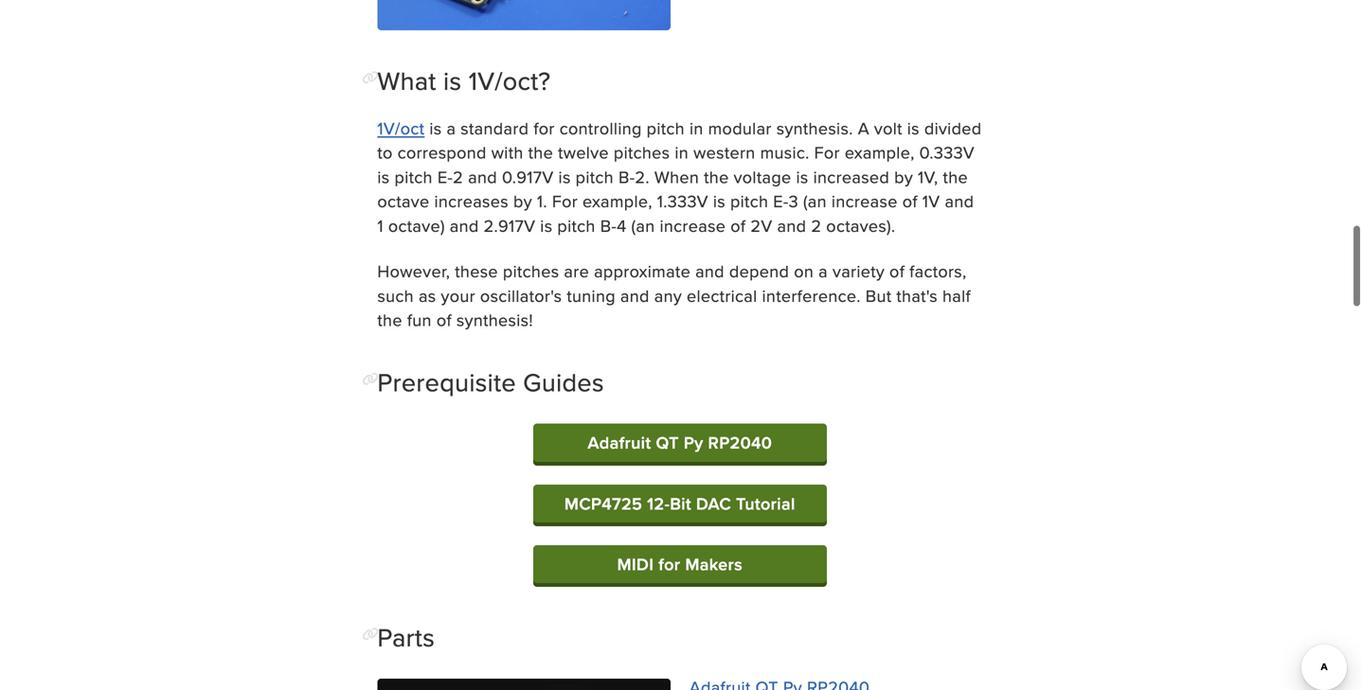 Task type: vqa. For each thing, say whether or not it's contained in the screenshot.
the used on the bottom
no



Task type: describe. For each thing, give the bounding box(es) containing it.
octave)
[[388, 213, 445, 238]]

of left 2v
[[731, 213, 746, 238]]

increased
[[813, 165, 890, 189]]

to
[[377, 140, 393, 165]]

volt
[[874, 116, 902, 140]]

is up correspond
[[429, 116, 442, 140]]

0 vertical spatial in
[[690, 116, 703, 140]]

pitch up octave at left
[[395, 165, 433, 189]]

mcp4725 12-bit dac tutorial link
[[533, 485, 827, 523]]

makers
[[685, 552, 743, 577]]

however,
[[377, 259, 450, 283]]

parts
[[377, 620, 435, 656]]

tutorial
[[736, 491, 795, 516]]

qt
[[656, 431, 679, 455]]

for inside is a standard for controlling pitch in modular synthesis. a volt is divided to correspond with the twelve pitches in western music. for example, 0.333v is pitch e-2 and 0.917v is pitch b-2. when the voltage is increased by 1v, the octave increases by 1. for example, 1.333v is pitch e-3 (an increase of 1v and 1 octave) and 2.917v is pitch b-4 (an increase of 2v and 2 octaves).
[[534, 116, 555, 140]]

is a standard for controlling pitch in modular synthesis. a volt is divided to correspond with the twelve pitches in western music. for example, 0.333v is pitch e-2 and 0.917v is pitch b-2. when the voltage is increased by 1v, the octave increases by 1. for example, 1.333v is pitch e-3 (an increase of 1v and 1 octave) and 2.917v is pitch b-4 (an increase of 2v and 2 octaves).
[[377, 116, 982, 238]]

fun
[[407, 308, 432, 332]]

bit
[[670, 491, 691, 516]]

prerequisite guides
[[377, 364, 604, 401]]

adafruit qt py rp2040 element
[[377, 679, 982, 691]]

is down to
[[377, 165, 390, 189]]

1 horizontal spatial b-
[[619, 165, 635, 189]]

what
[[377, 63, 436, 99]]

0.333v
[[919, 140, 975, 165]]

guides
[[523, 364, 604, 401]]

depend
[[729, 259, 789, 283]]

1v
[[922, 189, 940, 213]]

factors,
[[909, 259, 967, 283]]

approximate
[[594, 259, 691, 283]]

2v
[[751, 213, 772, 238]]

is up 3
[[796, 165, 809, 189]]

adafruit qt py rp2040
[[588, 431, 772, 455]]

1v/oct?
[[469, 63, 551, 99]]

1 vertical spatial for
[[552, 189, 578, 213]]

electrical
[[687, 283, 757, 308]]

however, these pitches are approximate and depend on a variety of factors, such as your oscillator's tuning and any electrical interference. but that's half the fun of synthesis!
[[377, 259, 971, 332]]

and up the electrical
[[695, 259, 725, 283]]

1 vertical spatial example,
[[583, 189, 652, 213]]

any
[[654, 283, 682, 308]]

half
[[942, 283, 971, 308]]

button mcp4725 12-bit dac tutorial element
[[533, 485, 827, 527]]

when
[[654, 165, 699, 189]]

2.917v
[[484, 213, 535, 238]]

pitches inside is a standard for controlling pitch in modular synthesis. a volt is divided to correspond with the twelve pitches in western music. for example, 0.333v is pitch e-2 and 0.917v is pitch b-2. when the voltage is increased by 1v, the octave increases by 1. for example, 1.333v is pitch e-3 (an increase of 1v and 1 octave) and 2.917v is pitch b-4 (an increase of 2v and 2 octaves).
[[614, 140, 670, 165]]

1 horizontal spatial for
[[814, 140, 840, 165]]

and down the approximate
[[620, 283, 650, 308]]

modular
[[708, 116, 772, 140]]

pitch down twelve
[[576, 165, 614, 189]]

1.
[[537, 189, 547, 213]]

but
[[866, 283, 892, 308]]

2.
[[635, 165, 650, 189]]

0 horizontal spatial increase
[[660, 213, 726, 238]]

midi
[[617, 552, 654, 577]]

divided
[[924, 116, 982, 140]]

on
[[794, 259, 814, 283]]

and right 1v
[[945, 189, 974, 213]]

octaves).
[[826, 213, 896, 238]]

music.
[[760, 140, 810, 165]]

pitch up 2v
[[730, 189, 768, 213]]

tuning
[[567, 283, 616, 308]]

with
[[491, 140, 523, 165]]

the down 0.333v
[[943, 165, 968, 189]]



Task type: locate. For each thing, give the bounding box(es) containing it.
link image
[[362, 71, 379, 84]]

0 vertical spatial example,
[[845, 140, 915, 165]]

is right volt
[[907, 116, 920, 140]]

1v/oct
[[377, 116, 425, 140]]

1 horizontal spatial a
[[819, 259, 828, 283]]

is
[[443, 63, 462, 99], [429, 116, 442, 140], [907, 116, 920, 140], [377, 165, 390, 189], [558, 165, 571, 189], [796, 165, 809, 189], [713, 189, 726, 213], [540, 213, 553, 238]]

midi for makers link
[[533, 546, 827, 584]]

0 horizontal spatial e-
[[437, 165, 453, 189]]

e-
[[437, 165, 453, 189], [773, 189, 789, 213]]

the
[[528, 140, 553, 165], [704, 165, 729, 189], [943, 165, 968, 189], [377, 308, 402, 332]]

controlling
[[560, 116, 642, 140]]

pitches
[[614, 140, 670, 165], [503, 259, 559, 283]]

of left 1v
[[902, 189, 918, 213]]

adafruit qt py rp2040 link
[[533, 424, 827, 462]]

b- up the approximate
[[600, 213, 617, 238]]

the down such
[[377, 308, 402, 332]]

increase
[[832, 189, 898, 213], [660, 213, 726, 238]]

by
[[894, 165, 913, 189], [513, 189, 532, 213]]

e- down voltage
[[773, 189, 789, 213]]

western
[[693, 140, 755, 165]]

correspond
[[398, 140, 487, 165]]

3
[[789, 189, 798, 213]]

a right on
[[819, 259, 828, 283]]

such
[[377, 283, 414, 308]]

and down increases
[[450, 213, 479, 238]]

in up western
[[690, 116, 703, 140]]

0 vertical spatial b-
[[619, 165, 635, 189]]

dac
[[696, 491, 731, 516]]

of up the but
[[889, 259, 905, 283]]

of
[[902, 189, 918, 213], [731, 213, 746, 238], [889, 259, 905, 283], [437, 308, 452, 332]]

what is 1v/oct?
[[377, 63, 551, 99]]

link image for parts
[[362, 628, 379, 641]]

0 vertical spatial 2
[[453, 165, 463, 189]]

synthesis.
[[776, 116, 853, 140]]

and down 3
[[777, 213, 806, 238]]

0 horizontal spatial 2
[[453, 165, 463, 189]]

0 horizontal spatial pitches
[[503, 259, 559, 283]]

1 vertical spatial b-
[[600, 213, 617, 238]]

the inside however, these pitches are approximate and depend on a variety of factors, such as your oscillator's tuning and any electrical interference. but that's half the fun of synthesis!
[[377, 308, 402, 332]]

is down 1.
[[540, 213, 553, 238]]

as
[[419, 283, 436, 308]]

standard
[[461, 116, 529, 140]]

1 vertical spatial 2
[[811, 213, 822, 238]]

1 horizontal spatial by
[[894, 165, 913, 189]]

1.333v
[[657, 189, 708, 213]]

1 vertical spatial in
[[675, 140, 689, 165]]

0 vertical spatial link image
[[362, 373, 379, 386]]

2 link image from the top
[[362, 628, 379, 641]]

0 horizontal spatial (an
[[631, 213, 655, 238]]

a
[[447, 116, 456, 140], [819, 259, 828, 283]]

midi for makers
[[617, 552, 743, 577]]

1 vertical spatial pitches
[[503, 259, 559, 283]]

is right what
[[443, 63, 462, 99]]

0.917v
[[502, 165, 554, 189]]

2
[[453, 165, 463, 189], [811, 213, 822, 238]]

pitch left 4
[[557, 213, 596, 238]]

b-
[[619, 165, 635, 189], [600, 213, 617, 238]]

increase down 1.333v
[[660, 213, 726, 238]]

by left 1.
[[513, 189, 532, 213]]

adafruit
[[588, 431, 651, 455]]

rp2040
[[708, 431, 772, 455]]

1 horizontal spatial 2
[[811, 213, 822, 238]]

0 horizontal spatial for
[[552, 189, 578, 213]]

(an
[[803, 189, 827, 213], [631, 213, 655, 238]]

example,
[[845, 140, 915, 165], [583, 189, 652, 213]]

1 horizontal spatial (an
[[803, 189, 827, 213]]

example, down volt
[[845, 140, 915, 165]]

by left 1v,
[[894, 165, 913, 189]]

mcp4725 12-bit dac tutorial
[[564, 491, 795, 516]]

prerequisite
[[377, 364, 516, 401]]

that's
[[896, 283, 938, 308]]

0 horizontal spatial a
[[447, 116, 456, 140]]

are
[[564, 259, 589, 283]]

0 vertical spatial pitches
[[614, 140, 670, 165]]

for right 1.
[[552, 189, 578, 213]]

button midi for makers element
[[533, 546, 827, 587]]

and
[[468, 165, 497, 189], [945, 189, 974, 213], [450, 213, 479, 238], [777, 213, 806, 238], [695, 259, 725, 283], [620, 283, 650, 308]]

and up increases
[[468, 165, 497, 189]]

pitches up 2.
[[614, 140, 670, 165]]

(an right 3
[[803, 189, 827, 213]]

pitch
[[647, 116, 685, 140], [395, 165, 433, 189], [576, 165, 614, 189], [730, 189, 768, 213], [557, 213, 596, 238]]

in up when
[[675, 140, 689, 165]]

your
[[441, 283, 475, 308]]

1v,
[[918, 165, 938, 189]]

0 horizontal spatial by
[[513, 189, 532, 213]]

1v/oct link
[[377, 116, 425, 140]]

is down twelve
[[558, 165, 571, 189]]

these
[[455, 259, 498, 283]]

is right 1.333v
[[713, 189, 726, 213]]

pitches inside however, these pitches are approximate and depend on a variety of factors, such as your oscillator's tuning and any electrical interference. but that's half the fun of synthesis!
[[503, 259, 559, 283]]

variety
[[833, 259, 885, 283]]

for
[[534, 116, 555, 140], [659, 552, 680, 577]]

1 horizontal spatial e-
[[773, 189, 789, 213]]

twelve
[[558, 140, 609, 165]]

for down synthesis.
[[814, 140, 840, 165]]

oscillator's
[[480, 283, 562, 308]]

voltage
[[734, 165, 791, 189]]

0 vertical spatial for
[[534, 116, 555, 140]]

1
[[377, 213, 383, 238]]

4
[[617, 213, 627, 238]]

mcp4725
[[564, 491, 642, 516]]

for right standard
[[534, 116, 555, 140]]

a
[[858, 116, 869, 140]]

a inside is a standard for controlling pitch in modular synthesis. a volt is divided to correspond with the twelve pitches in western music. for example, 0.333v is pitch e-2 and 0.917v is pitch b-2. when the voltage is increased by 1v, the octave increases by 1. for example, 1.333v is pitch e-3 (an increase of 1v and 1 octave) and 2.917v is pitch b-4 (an increase of 2v and 2 octaves).
[[447, 116, 456, 140]]

0 horizontal spatial example,
[[583, 189, 652, 213]]

1 link image from the top
[[362, 373, 379, 386]]

1 horizontal spatial example,
[[845, 140, 915, 165]]

0 vertical spatial a
[[447, 116, 456, 140]]

b- up 4
[[619, 165, 635, 189]]

in
[[690, 116, 703, 140], [675, 140, 689, 165]]

the up 0.917v
[[528, 140, 553, 165]]

(an right 4
[[631, 213, 655, 238]]

synthesis!
[[456, 308, 533, 332]]

a inside however, these pitches are approximate and depend on a variety of factors, such as your oscillator's tuning and any electrical interference. but that's half the fun of synthesis!
[[819, 259, 828, 283]]

1 vertical spatial for
[[659, 552, 680, 577]]

for right midi
[[659, 552, 680, 577]]

py
[[684, 431, 703, 455]]

1 horizontal spatial increase
[[832, 189, 898, 213]]

example, up 4
[[583, 189, 652, 213]]

1 horizontal spatial pitches
[[614, 140, 670, 165]]

octave
[[377, 189, 430, 213]]

of right fun
[[437, 308, 452, 332]]

the down western
[[704, 165, 729, 189]]

button adafruit qt py rp2040 element
[[533, 424, 827, 466]]

0 horizontal spatial for
[[534, 116, 555, 140]]

a up correspond
[[447, 116, 456, 140]]

0 horizontal spatial b-
[[600, 213, 617, 238]]

increase up octaves).
[[832, 189, 898, 213]]

increases
[[434, 189, 509, 213]]

0 vertical spatial for
[[814, 140, 840, 165]]

2 left octaves).
[[811, 213, 822, 238]]

interference.
[[762, 283, 861, 308]]

link image for prerequisite guides
[[362, 373, 379, 386]]

pitch up when
[[647, 116, 685, 140]]

12-
[[647, 491, 670, 516]]

link image
[[362, 373, 379, 386], [362, 628, 379, 641]]

1 vertical spatial link image
[[362, 628, 379, 641]]

for
[[814, 140, 840, 165], [552, 189, 578, 213]]

e- down correspond
[[437, 165, 453, 189]]

1 horizontal spatial for
[[659, 552, 680, 577]]

2 up increases
[[453, 165, 463, 189]]

1 vertical spatial a
[[819, 259, 828, 283]]

pitches up oscillator's
[[503, 259, 559, 283]]



